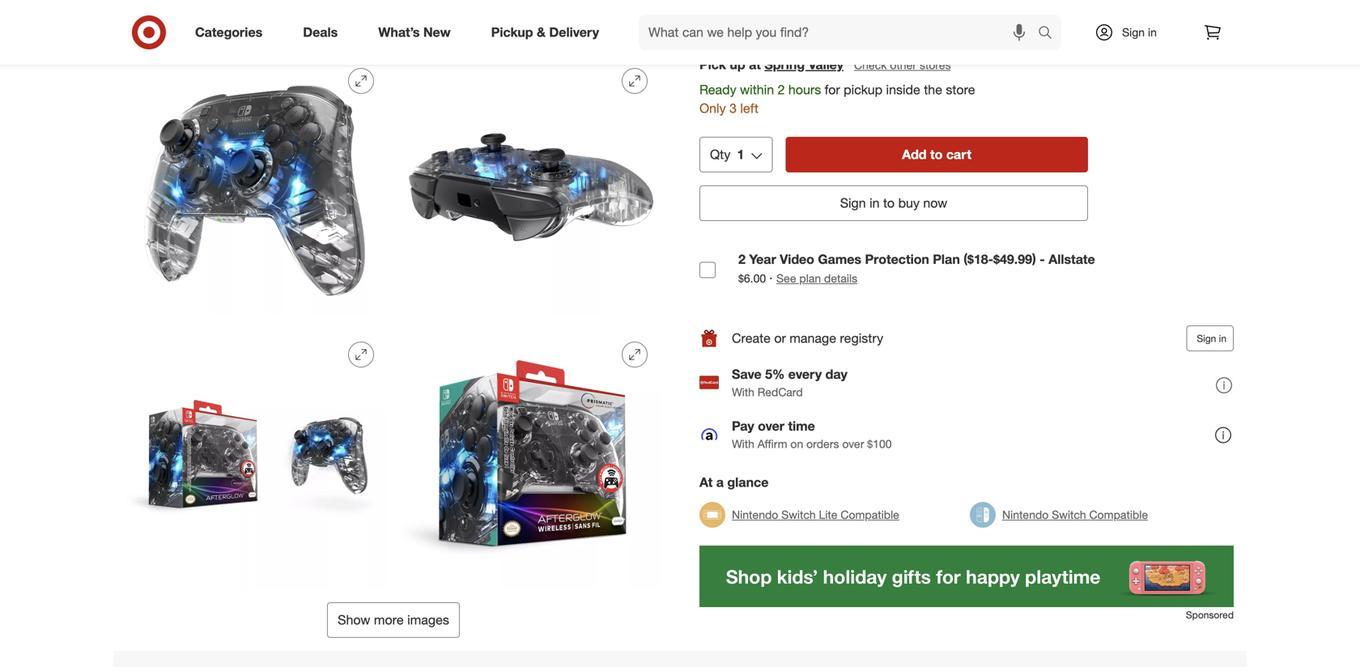 Task type: vqa. For each thing, say whether or not it's contained in the screenshot.
Black
no



Task type: describe. For each thing, give the bounding box(es) containing it.
add to cart button
[[786, 137, 1089, 173]]

2 inside 2 year video games protection plan ($18-$49.99) - allstate $6.00 · see plan details
[[739, 251, 746, 267]]

other
[[890, 58, 917, 72]]

sign in inside sign in button
[[1197, 332, 1227, 345]]

sign in to buy now
[[840, 195, 948, 211]]

glance
[[728, 475, 769, 490]]

with inside pay over time with affirm on orders over $100
[[732, 437, 755, 451]]

redcard
[[758, 385, 803, 399]]

plan
[[933, 251, 960, 267]]

check other stores
[[855, 58, 951, 72]]

nintendo switch afterglow wireless deluxe controller, 4 of 11 image
[[126, 329, 387, 590]]

2 vertical spatial sign
[[1197, 332, 1217, 345]]

ready within 2 hours for pickup inside the store only 3 left
[[700, 82, 976, 116]]

cart
[[947, 147, 972, 162]]

time
[[788, 418, 815, 434]]

protection
[[865, 251, 930, 267]]

up
[[730, 57, 746, 72]]

switch for lite
[[782, 508, 816, 522]]

&
[[537, 24, 546, 40]]

affirm
[[758, 437, 788, 451]]

13
[[1058, 19, 1069, 31]]

in inside the sign in to buy now button
[[870, 195, 880, 211]]

every
[[789, 366, 822, 382]]

create
[[732, 330, 771, 346]]

store
[[946, 82, 976, 97]]

games
[[818, 251, 862, 267]]

with inside save 5% every day with redcard
[[732, 385, 755, 399]]

nintendo switch afterglow wireless deluxe controller, 5 of 11 image
[[400, 329, 661, 590]]

day
[[826, 366, 848, 382]]

1 horizontal spatial sign
[[1123, 25, 1145, 39]]

plan
[[800, 271, 821, 285]]

sign in button
[[1187, 325, 1234, 351]]

what's new
[[378, 24, 451, 40]]

What can we help you find? suggestions appear below search field
[[639, 15, 1042, 50]]

sponsored
[[1186, 609, 1234, 621]]

allstate
[[1049, 251, 1096, 267]]

or
[[775, 330, 786, 346]]

registry
[[840, 330, 884, 346]]

pickup ready within 2 hours
[[710, 0, 802, 31]]

deals link
[[289, 15, 358, 50]]

more
[[374, 612, 404, 628]]

search button
[[1031, 15, 1070, 53]]

ready inside "pickup ready within 2 hours"
[[710, 19, 738, 31]]

qty 1
[[710, 147, 745, 162]]

pickup & delivery
[[491, 24, 599, 40]]

wed,
[[1013, 19, 1035, 31]]

for
[[825, 82, 840, 97]]

pay over time with affirm on orders over $100
[[732, 418, 892, 451]]

inside
[[887, 82, 921, 97]]

add to cart
[[902, 147, 972, 162]]

see
[[777, 271, 797, 285]]

what's
[[378, 24, 420, 40]]

nintendo switch compatible
[[1003, 508, 1149, 522]]

nintendo switch lite compatible
[[732, 508, 900, 522]]

valley
[[809, 57, 844, 72]]

on
[[791, 437, 804, 451]]

the
[[924, 82, 943, 97]]

·
[[769, 270, 773, 286]]

sign in inside sign in link
[[1123, 25, 1157, 39]]

$100
[[868, 437, 892, 451]]

at
[[700, 475, 713, 490]]

check
[[855, 58, 887, 72]]

1
[[737, 147, 745, 162]]

get
[[974, 19, 990, 31]]

at
[[749, 57, 761, 72]]

image gallery element
[[126, 0, 661, 638]]

only
[[700, 100, 726, 116]]

1 horizontal spatial over
[[843, 437, 865, 451]]

2 inside "pickup ready within 2 hours"
[[769, 19, 774, 31]]

0 vertical spatial to
[[931, 147, 943, 162]]

orders
[[807, 437, 840, 451]]

see plan details button
[[777, 270, 858, 287]]

pick up at spring valley
[[700, 57, 844, 72]]

buy
[[899, 195, 920, 211]]

pickup for ready
[[710, 0, 752, 16]]

create or manage registry
[[732, 330, 884, 346]]

categories
[[195, 24, 263, 40]]

within inside "pickup ready within 2 hours"
[[741, 19, 766, 31]]



Task type: locate. For each thing, give the bounding box(es) containing it.
2 inside ready within 2 hours for pickup inside the store only 3 left
[[778, 82, 785, 97]]

within
[[741, 19, 766, 31], [740, 82, 774, 97]]

within up left
[[740, 82, 774, 97]]

delivery button
[[832, 0, 957, 42]]

0 vertical spatial with
[[732, 385, 755, 399]]

1 with from the top
[[732, 385, 755, 399]]

ready up only
[[700, 82, 737, 97]]

sign
[[1123, 25, 1145, 39], [840, 195, 866, 211], [1197, 332, 1217, 345]]

nintendo switch lite compatible button
[[700, 497, 900, 533]]

by
[[1000, 19, 1011, 31]]

pay
[[732, 418, 755, 434]]

spring
[[765, 57, 805, 72]]

nintendo
[[732, 508, 779, 522], [1003, 508, 1049, 522]]

0 horizontal spatial 2
[[739, 251, 746, 267]]

1 vertical spatial pickup
[[491, 24, 533, 40]]

qty
[[710, 147, 731, 162]]

deals
[[303, 24, 338, 40]]

0 horizontal spatial to
[[884, 195, 895, 211]]

save
[[732, 366, 762, 382]]

$6.00
[[739, 271, 766, 285]]

2 horizontal spatial 2
[[778, 82, 785, 97]]

1 vertical spatial with
[[732, 437, 755, 451]]

2 left year at right top
[[739, 251, 746, 267]]

dec
[[1038, 19, 1055, 31]]

show more images button
[[327, 603, 460, 638]]

sign in
[[1123, 25, 1157, 39], [1197, 332, 1227, 345]]

now
[[924, 195, 948, 211]]

-
[[1040, 251, 1045, 267]]

delivery right &
[[549, 24, 599, 40]]

search
[[1031, 26, 1070, 42]]

nintendo for nintendo switch lite compatible
[[732, 508, 779, 522]]

1 vertical spatial hours
[[789, 82, 821, 97]]

nintendo inside button
[[1003, 508, 1049, 522]]

shipping get it by wed, dec 13
[[974, 0, 1069, 31]]

2 down spring
[[778, 82, 785, 97]]

0 horizontal spatial compatible
[[841, 508, 900, 522]]

0 horizontal spatial pickup
[[491, 24, 533, 40]]

delivery inside the pickup & delivery link
[[549, 24, 599, 40]]

nintendo for nintendo switch compatible
[[1003, 508, 1049, 522]]

ready up pick
[[710, 19, 738, 31]]

compatible inside 'button'
[[841, 508, 900, 522]]

pickup up up
[[710, 0, 752, 16]]

year
[[749, 251, 777, 267]]

left
[[741, 100, 759, 116]]

1 vertical spatial ready
[[700, 82, 737, 97]]

check other stores button
[[854, 56, 952, 74]]

2 horizontal spatial in
[[1219, 332, 1227, 345]]

0 horizontal spatial nintendo
[[732, 508, 779, 522]]

1 vertical spatial within
[[740, 82, 774, 97]]

2 switch from the left
[[1052, 508, 1087, 522]]

0 vertical spatial in
[[1148, 25, 1157, 39]]

hours
[[777, 19, 802, 31], [789, 82, 821, 97]]

pickup for &
[[491, 24, 533, 40]]

0 horizontal spatial sign in
[[1123, 25, 1157, 39]]

video
[[780, 251, 815, 267]]

switch inside nintendo switch compatible button
[[1052, 508, 1087, 522]]

at a glance
[[700, 475, 769, 490]]

1 within from the top
[[741, 19, 766, 31]]

0 vertical spatial hours
[[777, 19, 802, 31]]

within inside ready within 2 hours for pickup inside the store only 3 left
[[740, 82, 774, 97]]

nintendo inside 'button'
[[732, 508, 779, 522]]

pickup & delivery link
[[478, 15, 620, 50]]

with down the save
[[732, 385, 755, 399]]

stores
[[920, 58, 951, 72]]

to
[[931, 147, 943, 162], [884, 195, 895, 211]]

2 vertical spatial 2
[[739, 251, 746, 267]]

delivery up check
[[842, 0, 892, 16]]

2 compatible from the left
[[1090, 508, 1149, 522]]

hours up spring
[[777, 19, 802, 31]]

5%
[[765, 366, 785, 382]]

pickup
[[710, 0, 752, 16], [491, 24, 533, 40]]

0 horizontal spatial over
[[758, 418, 785, 434]]

sign in to buy now button
[[700, 185, 1089, 221]]

with down pay
[[732, 437, 755, 451]]

None checkbox
[[700, 262, 716, 278]]

0 vertical spatial pickup
[[710, 0, 752, 16]]

compatible inside button
[[1090, 508, 1149, 522]]

1 horizontal spatial pickup
[[710, 0, 752, 16]]

new
[[423, 24, 451, 40]]

1 horizontal spatial sign in
[[1197, 332, 1227, 345]]

show
[[338, 612, 370, 628]]

in
[[1148, 25, 1157, 39], [870, 195, 880, 211], [1219, 332, 1227, 345]]

1 vertical spatial sign in
[[1197, 332, 1227, 345]]

to right add in the right top of the page
[[931, 147, 943, 162]]

nintendo switch afterglow wireless deluxe controller, 1 of 11 image
[[126, 0, 661, 42]]

1 horizontal spatial nintendo
[[1003, 508, 1049, 522]]

switch
[[782, 508, 816, 522], [1052, 508, 1087, 522]]

ready inside ready within 2 hours for pickup inside the store only 3 left
[[700, 82, 737, 97]]

1 vertical spatial delivery
[[549, 24, 599, 40]]

2 up pick up at spring valley
[[769, 19, 774, 31]]

1 nintendo from the left
[[732, 508, 779, 522]]

0 vertical spatial over
[[758, 418, 785, 434]]

advertisement region
[[700, 546, 1234, 607]]

1 vertical spatial in
[[870, 195, 880, 211]]

1 horizontal spatial to
[[931, 147, 943, 162]]

0 horizontal spatial sign
[[840, 195, 866, 211]]

sign in link
[[1081, 15, 1183, 50]]

2 year video games protection plan ($18-$49.99) - allstate $6.00 · see plan details
[[739, 251, 1096, 286]]

1 vertical spatial sign
[[840, 195, 866, 211]]

0 horizontal spatial switch
[[782, 508, 816, 522]]

hours inside ready within 2 hours for pickup inside the store only 3 left
[[789, 82, 821, 97]]

2 with from the top
[[732, 437, 755, 451]]

in inside sign in button
[[1219, 332, 1227, 345]]

in inside sign in link
[[1148, 25, 1157, 39]]

2 horizontal spatial sign
[[1197, 332, 1217, 345]]

1 vertical spatial 2
[[778, 82, 785, 97]]

switch for compatible
[[1052, 508, 1087, 522]]

1 horizontal spatial compatible
[[1090, 508, 1149, 522]]

nintendo switch afterglow wireless deluxe controller, 3 of 11 image
[[400, 55, 661, 316]]

0 vertical spatial within
[[741, 19, 766, 31]]

what's new link
[[365, 15, 471, 50]]

$49.99)
[[994, 251, 1037, 267]]

2
[[769, 19, 774, 31], [778, 82, 785, 97], [739, 251, 746, 267]]

save 5% every day with redcard
[[732, 366, 848, 399]]

pick
[[700, 57, 726, 72]]

delivery
[[842, 0, 892, 16], [549, 24, 599, 40]]

within up at
[[741, 19, 766, 31]]

0 vertical spatial ready
[[710, 19, 738, 31]]

show more images
[[338, 612, 449, 628]]

0 vertical spatial sign
[[1123, 25, 1145, 39]]

details
[[825, 271, 858, 285]]

images
[[407, 612, 449, 628]]

1 horizontal spatial delivery
[[842, 0, 892, 16]]

add
[[902, 147, 927, 162]]

shipping
[[974, 0, 1028, 16]]

a
[[717, 475, 724, 490]]

pickup left &
[[491, 24, 533, 40]]

0 vertical spatial sign in
[[1123, 25, 1157, 39]]

nintendo switch afterglow wireless deluxe controller, 2 of 11 image
[[126, 55, 387, 316]]

2 vertical spatial in
[[1219, 332, 1227, 345]]

2 within from the top
[[740, 82, 774, 97]]

over up affirm
[[758, 418, 785, 434]]

it
[[992, 19, 998, 31]]

0 horizontal spatial in
[[870, 195, 880, 211]]

1 horizontal spatial switch
[[1052, 508, 1087, 522]]

manage
[[790, 330, 837, 346]]

1 switch from the left
[[782, 508, 816, 522]]

1 horizontal spatial in
[[1148, 25, 1157, 39]]

3
[[730, 100, 737, 116]]

delivery inside delivery 'button'
[[842, 0, 892, 16]]

pickup inside "pickup ready within 2 hours"
[[710, 0, 752, 16]]

1 horizontal spatial 2
[[769, 19, 774, 31]]

switch inside nintendo switch lite compatible 'button'
[[782, 508, 816, 522]]

hours inside "pickup ready within 2 hours"
[[777, 19, 802, 31]]

pickup
[[844, 82, 883, 97]]

1 vertical spatial to
[[884, 195, 895, 211]]

1 vertical spatial over
[[843, 437, 865, 451]]

0 horizontal spatial delivery
[[549, 24, 599, 40]]

categories link
[[181, 15, 283, 50]]

2 nintendo from the left
[[1003, 508, 1049, 522]]

1 compatible from the left
[[841, 508, 900, 522]]

over
[[758, 418, 785, 434], [843, 437, 865, 451]]

spring valley button
[[765, 55, 844, 74]]

($18-
[[964, 251, 994, 267]]

compatible
[[841, 508, 900, 522], [1090, 508, 1149, 522]]

0 vertical spatial 2
[[769, 19, 774, 31]]

hours down "spring valley" button
[[789, 82, 821, 97]]

lite
[[819, 508, 838, 522]]

0 vertical spatial delivery
[[842, 0, 892, 16]]

over left $100
[[843, 437, 865, 451]]

to left buy
[[884, 195, 895, 211]]



